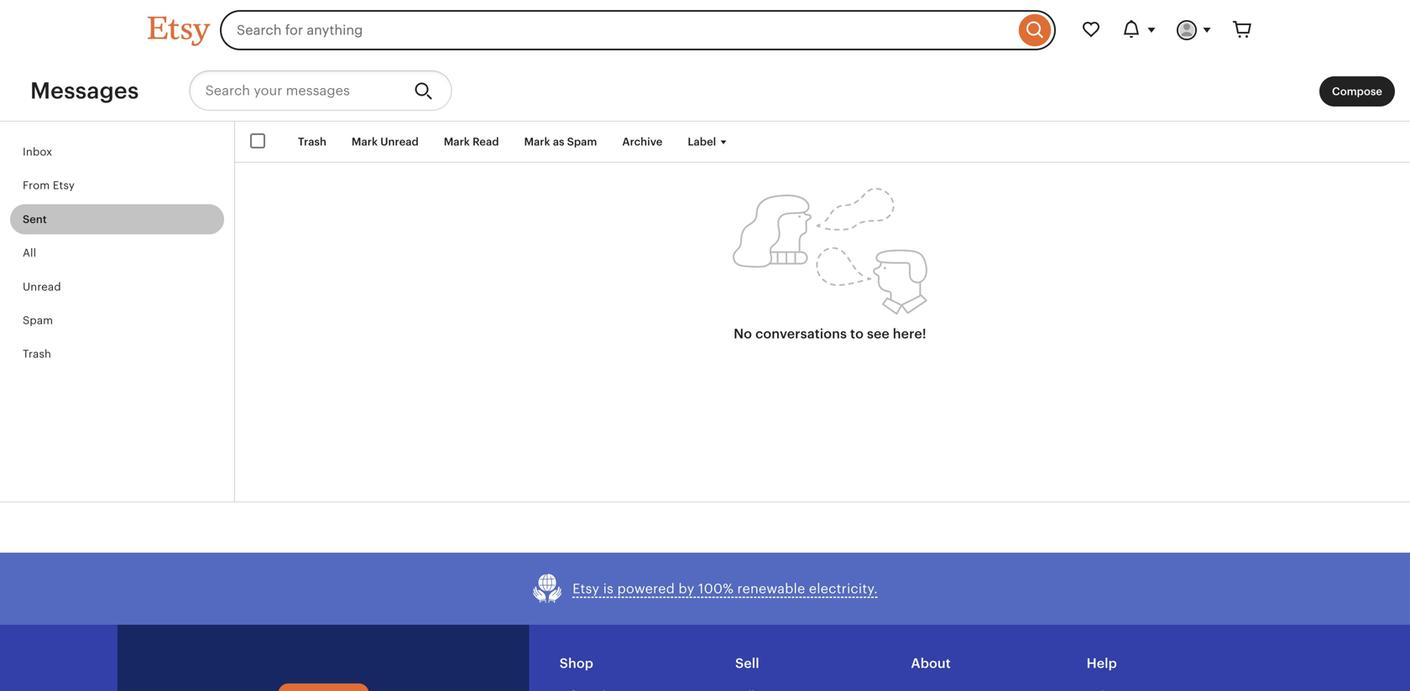 Task type: vqa. For each thing, say whether or not it's contained in the screenshot.
Rose to the right
no



Task type: describe. For each thing, give the bounding box(es) containing it.
inbox link
[[10, 137, 224, 167]]

is
[[603, 582, 614, 597]]

about
[[911, 657, 951, 672]]

mark unread button
[[339, 127, 431, 157]]

trash button
[[285, 127, 339, 157]]

read
[[473, 136, 499, 148]]

all
[[23, 247, 36, 259]]

mark for mark unread
[[352, 136, 378, 148]]

mark as spam button
[[512, 127, 610, 157]]

spam link
[[10, 305, 224, 336]]

renewable
[[737, 582, 805, 597]]

unread inside unread link
[[23, 281, 61, 293]]

electricity.
[[809, 582, 878, 597]]

Search for anything text field
[[220, 10, 1015, 50]]

mark for mark read
[[444, 136, 470, 148]]

etsy is powered by 100% renewable electricity. button
[[532, 573, 878, 605]]

conversations
[[755, 327, 847, 342]]

no
[[734, 327, 752, 342]]

from etsy
[[23, 179, 75, 192]]

shop
[[560, 657, 593, 672]]

to
[[850, 327, 864, 342]]

label button
[[675, 127, 744, 157]]

mark read
[[444, 136, 499, 148]]

powered
[[617, 582, 675, 597]]

etsy is powered by 100% renewable electricity.
[[573, 582, 878, 597]]

mark read button
[[431, 127, 512, 157]]

label
[[688, 136, 716, 148]]



Task type: locate. For each thing, give the bounding box(es) containing it.
0 horizontal spatial etsy
[[53, 179, 75, 192]]

by
[[679, 582, 695, 597]]

100%
[[698, 582, 734, 597]]

3 mark from the left
[[524, 136, 550, 148]]

mark for mark as spam
[[524, 136, 550, 148]]

None search field
[[220, 10, 1056, 50]]

2 mark from the left
[[444, 136, 470, 148]]

here!
[[893, 327, 927, 342]]

messages
[[30, 78, 139, 104]]

mark right trash button
[[352, 136, 378, 148]]

see
[[867, 327, 890, 342]]

no conversations to see here!
[[734, 327, 927, 342]]

unread inside mark unread button
[[380, 136, 419, 148]]

mark left as
[[524, 136, 550, 148]]

0 vertical spatial trash
[[298, 136, 326, 148]]

page 1 image
[[733, 188, 928, 316]]

help
[[1087, 657, 1117, 672]]

etsy inside button
[[573, 582, 600, 597]]

1 horizontal spatial mark
[[444, 136, 470, 148]]

1 vertical spatial trash
[[23, 348, 51, 361]]

unread down all
[[23, 281, 61, 293]]

1 horizontal spatial etsy
[[573, 582, 600, 597]]

etsy left is
[[573, 582, 600, 597]]

sent link
[[10, 204, 224, 235]]

0 horizontal spatial trash
[[23, 348, 51, 361]]

Search your messages text field
[[189, 71, 401, 111]]

unread left mark read
[[380, 136, 419, 148]]

archive
[[622, 136, 663, 148]]

compose button
[[1320, 76, 1395, 107]]

spam down all
[[23, 314, 53, 327]]

from
[[23, 179, 50, 192]]

trash inside button
[[298, 136, 326, 148]]

mark unread
[[352, 136, 419, 148]]

0 horizontal spatial mark
[[352, 136, 378, 148]]

mark left "read"
[[444, 136, 470, 148]]

0 vertical spatial spam
[[567, 136, 597, 148]]

sent
[[23, 213, 47, 226]]

mark
[[352, 136, 378, 148], [444, 136, 470, 148], [524, 136, 550, 148]]

1 horizontal spatial trash
[[298, 136, 326, 148]]

0 vertical spatial unread
[[380, 136, 419, 148]]

1 vertical spatial unread
[[23, 281, 61, 293]]

etsy
[[53, 179, 75, 192], [573, 582, 600, 597]]

trash link
[[10, 339, 224, 370]]

1 horizontal spatial unread
[[380, 136, 419, 148]]

spam inside button
[[567, 136, 597, 148]]

1 vertical spatial spam
[[23, 314, 53, 327]]

0 vertical spatial etsy
[[53, 179, 75, 192]]

unread
[[380, 136, 419, 148], [23, 281, 61, 293]]

mark as spam
[[524, 136, 597, 148]]

archive button
[[610, 127, 675, 157]]

banner
[[118, 0, 1293, 60]]

0 horizontal spatial spam
[[23, 314, 53, 327]]

1 mark from the left
[[352, 136, 378, 148]]

1 horizontal spatial spam
[[567, 136, 597, 148]]

0 horizontal spatial unread
[[23, 281, 61, 293]]

2 horizontal spatial mark
[[524, 136, 550, 148]]

etsy right from
[[53, 179, 75, 192]]

as
[[553, 136, 564, 148]]

1 vertical spatial etsy
[[573, 582, 600, 597]]

spam right as
[[567, 136, 597, 148]]

all link
[[10, 238, 224, 268]]

inbox
[[23, 146, 52, 158]]

trash
[[298, 136, 326, 148], [23, 348, 51, 361]]

sell
[[735, 657, 759, 672]]

spam
[[567, 136, 597, 148], [23, 314, 53, 327]]

unread link
[[10, 272, 224, 302]]

from etsy link
[[10, 171, 224, 201]]

compose
[[1332, 85, 1382, 98]]



